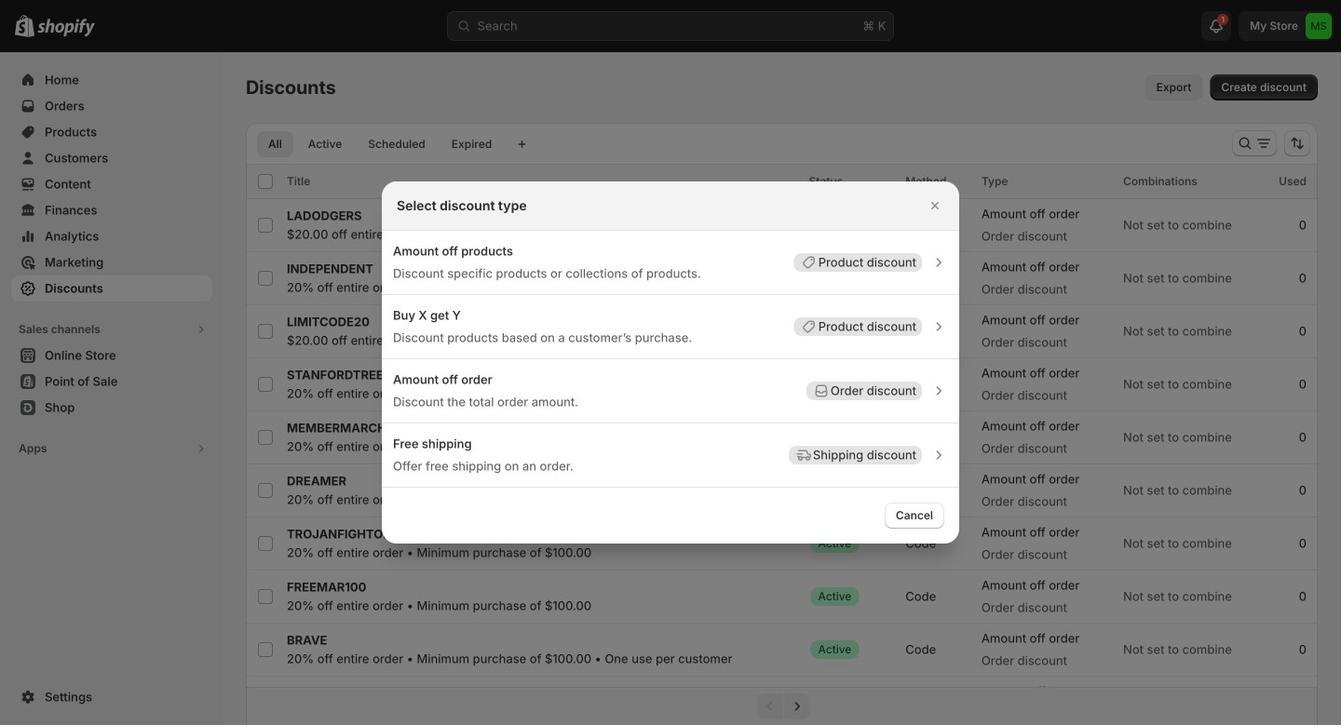 Task type: locate. For each thing, give the bounding box(es) containing it.
pagination element
[[246, 688, 1318, 726]]

tab list
[[253, 130, 507, 157]]

shopify image
[[37, 18, 95, 37]]

dialog
[[0, 182, 1342, 544]]



Task type: vqa. For each thing, say whether or not it's contained in the screenshot.
bottommost up
no



